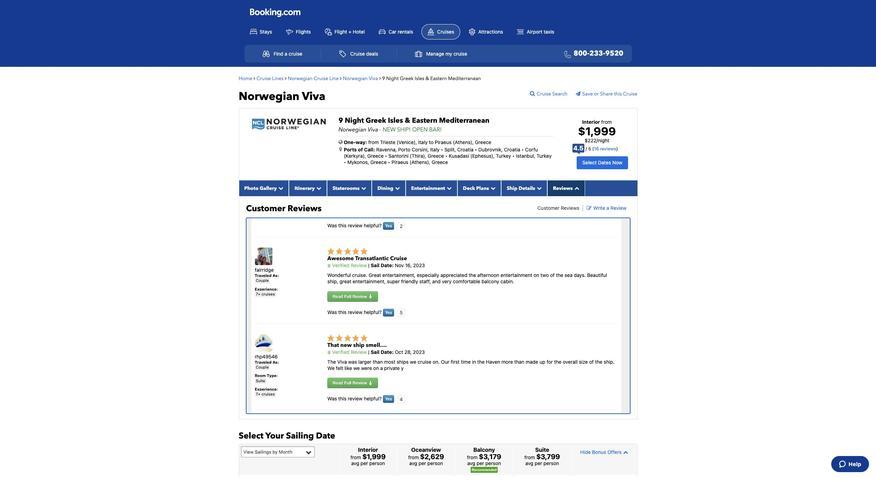 Task type: locate. For each thing, give the bounding box(es) containing it.
ports of call:
[[344, 146, 375, 152]]

1 vertical spatial small verified icon image
[[328, 351, 331, 355]]

person for $1,999
[[370, 461, 385, 467]]

line
[[330, 75, 339, 82]]

1 vertical spatial verified
[[332, 349, 350, 355]]

0 horizontal spatial isles
[[388, 116, 403, 125]]

was down we on the left bottom
[[328, 396, 337, 402]]

than
[[373, 359, 383, 365], [515, 359, 525, 365]]

read full review button
[[328, 291, 378, 302], [328, 378, 378, 389]]

than left most
[[373, 359, 383, 365]]

was for awesome
[[328, 309, 337, 315]]

verified for awesome
[[332, 262, 350, 268]]

3 person from the left
[[486, 461, 501, 467]]

the left sea
[[556, 272, 564, 278]]

cruise lines link
[[257, 75, 284, 82]]

1 vertical spatial as:
[[273, 360, 279, 365]]

&
[[426, 75, 429, 82], [405, 116, 411, 125]]

couple inside rhp49546 traveled as: couple
[[256, 365, 269, 370]]

avg for $3,799
[[526, 461, 534, 467]]

2 traveled from the top
[[255, 360, 272, 365]]

select up view
[[239, 430, 264, 442]]

eastern for 9 night greek isles & eastern mediterranean norwegian viva - new ship! open bar!
[[412, 116, 438, 125]]

1 avg from the left
[[352, 461, 360, 467]]

2 vertical spatial was
[[328, 396, 337, 402]]

0 vertical spatial verified
[[332, 262, 350, 268]]

search image
[[530, 91, 537, 96]]

greece down to
[[428, 153, 444, 159]]

couple inside 'fairridge traveled as: couple'
[[256, 278, 269, 283]]

person inside balcony from $3,179 avg per person
[[486, 461, 501, 467]]

1 verified review from the top
[[331, 262, 367, 268]]

this down great
[[339, 309, 347, 315]]

the viva was larger than most ships we cruise on.  our first time in the haven more than made up for the overall size of the ship. we felt like we were on a private y
[[328, 359, 615, 371]]

cruise right the find
[[289, 51, 303, 57]]

0 vertical spatial greek
[[400, 75, 414, 82]]

select
[[583, 160, 597, 166], [239, 430, 264, 442]]

from inside suite from $3,799 avg per person
[[525, 455, 535, 461]]

reviews
[[553, 185, 573, 192], [288, 203, 322, 214], [561, 205, 580, 211]]

hide
[[581, 449, 591, 455]]

chevron down image inside staterooms dropdown button
[[360, 186, 367, 191]]

•
[[441, 146, 444, 152], [475, 146, 477, 152], [522, 146, 524, 152], [385, 153, 388, 159], [446, 153, 448, 159], [513, 153, 515, 159], [344, 159, 346, 165], [388, 159, 391, 165]]

chevron down image left entertainment
[[394, 186, 400, 191]]

1 person from the left
[[370, 461, 385, 467]]

4 chevron down image from the left
[[489, 186, 496, 191]]

write
[[594, 205, 606, 211]]

chevron down image inside deck plans dropdown button
[[489, 186, 496, 191]]

2 vertical spatial helpful?
[[364, 396, 382, 402]]

stays link
[[244, 24, 278, 39]]

balcony
[[474, 447, 495, 453]]

2 verified review from the top
[[331, 349, 367, 355]]

viva up the felt
[[338, 359, 347, 365]]

0 vertical spatial 5
[[589, 146, 592, 152]]

reviews down itinerary
[[288, 203, 322, 214]]

2 read from the top
[[333, 381, 343, 386]]

2023 for awesome transatlantic cruise
[[413, 262, 425, 268]]

1 horizontal spatial chevron down image
[[360, 186, 367, 191]]

chevron down image inside itinerary dropdown button
[[315, 186, 322, 191]]

ship
[[354, 341, 365, 349]]

italy down to
[[431, 146, 440, 152]]

2 vertical spatial of
[[590, 359, 594, 365]]

stays
[[260, 29, 272, 35]]

chevron up image up customer reviews link at the right top of page
[[573, 186, 580, 191]]

1 vertical spatial suite
[[536, 447, 550, 453]]

2 as: from the top
[[273, 360, 279, 365]]

0 horizontal spatial cruise
[[289, 51, 303, 57]]

from for oceanview from $2,629 avg per person
[[409, 455, 419, 461]]

chevron down image for deck plans
[[489, 186, 496, 191]]

4 avg from the left
[[526, 461, 534, 467]]

paper plane image
[[576, 91, 583, 96]]

cruise for manage my cruise
[[454, 51, 468, 57]]

per for $1,999
[[361, 461, 368, 467]]

2 read full review button from the top
[[328, 378, 378, 389]]

1 couple from the top
[[256, 278, 269, 283]]

from right interior
[[602, 119, 612, 125]]

a right the find
[[285, 51, 288, 57]]

small verified icon image for that new ship smell....
[[328, 351, 331, 355]]

3 review from the top
[[348, 396, 363, 402]]

mediterranean for 9 night greek isles & eastern mediterranean norwegian viva - new ship! open bar!
[[439, 116, 490, 125]]

1 vertical spatial traveled
[[255, 360, 272, 365]]

1 read full review from the top
[[333, 294, 369, 299]]

1 horizontal spatial 5
[[589, 146, 592, 152]]

couple for rhp49546
[[256, 365, 269, 370]]

0 vertical spatial read full review
[[333, 294, 369, 299]]

0 horizontal spatial greek
[[366, 116, 387, 125]]

was this review helpful? yes up awesome transatlantic cruise
[[328, 222, 392, 229]]

chevron down image left dining
[[360, 186, 367, 191]]

avg down oceanview
[[410, 461, 418, 467]]

hide bonus offers
[[581, 449, 622, 455]]

from down interior
[[351, 455, 361, 461]]

select inside select          dates now link
[[583, 160, 597, 166]]

a right the write
[[607, 205, 610, 211]]

cruise left lines
[[257, 75, 271, 82]]

9 right the norwegian viva link
[[382, 75, 385, 82]]

cruise inside 'dropdown button'
[[454, 51, 468, 57]]

view sailings by month
[[244, 449, 293, 455]]

yes button for awesome transatlantic cruise
[[383, 309, 395, 317]]

1 cruises from the top
[[262, 292, 275, 296]]

3 per from the left
[[477, 461, 485, 467]]

0 vertical spatial verified review
[[331, 262, 367, 268]]

croatia up kusadasi
[[458, 146, 474, 152]]

than right more
[[515, 359, 525, 365]]

manage my cruise
[[426, 51, 468, 57]]

2 horizontal spatial of
[[590, 359, 594, 365]]

1 horizontal spatial on
[[534, 272, 540, 278]]

chevron down image for itinerary
[[315, 186, 322, 191]]

2 angle right image from the left
[[285, 76, 287, 81]]

5 chevron down image from the left
[[536, 186, 542, 191]]

1 horizontal spatial than
[[515, 359, 525, 365]]

2 small verified icon image from the top
[[328, 351, 331, 355]]

mykonos,
[[348, 159, 369, 165]]

full for transatlantic
[[344, 294, 352, 299]]

1 vertical spatial chevron up image
[[622, 450, 629, 455]]

awesome transatlantic cruise
[[328, 255, 407, 262]]

4.5 / 5 ( 16 reviews )
[[574, 145, 618, 152]]

1 vertical spatial /
[[586, 146, 588, 152]]

& up ship!
[[405, 116, 411, 125]]

was down ship,
[[328, 309, 337, 315]]

0 vertical spatial /
[[597, 138, 598, 143]]

4 person from the left
[[544, 461, 560, 467]]

3 helpful? from the top
[[364, 396, 382, 402]]

on
[[534, 272, 540, 278], [374, 365, 379, 371]]

angle right image down cruise deals link
[[379, 76, 381, 81]]

interior from $1,999 avg per person
[[351, 447, 386, 467]]

cruise search
[[537, 91, 568, 97]]

trieste
[[380, 139, 396, 145]]

read full review
[[333, 294, 369, 299], [333, 381, 369, 386]]

avg for $2,629
[[410, 461, 418, 467]]

select for select          dates now
[[583, 160, 597, 166]]

was this review helpful? yes for transatlantic
[[328, 309, 392, 315]]

by
[[273, 449, 278, 455]]

customer down reviews dropdown button
[[538, 205, 560, 211]]

verified review link up wonderful
[[328, 262, 367, 268]]

greece
[[475, 139, 492, 145], [368, 153, 384, 159], [428, 153, 444, 159], [371, 159, 387, 165], [432, 159, 448, 165]]

0 vertical spatial suite
[[256, 379, 265, 383]]

1 vertical spatial on
[[374, 365, 379, 371]]

read full review down great
[[333, 294, 369, 299]]

0 vertical spatial eastern
[[431, 75, 447, 82]]

save
[[583, 91, 593, 97]]

• down ravenna, porto corsini, italy • split, croatia • dubrovnik, croatia •
[[446, 153, 448, 159]]

2 person from the left
[[428, 461, 443, 467]]

2 cruises from the top
[[262, 392, 275, 397]]

transatlantic
[[355, 255, 389, 262]]

were
[[361, 365, 372, 371]]

3 chevron down image from the left
[[446, 186, 452, 191]]

of right two
[[551, 272, 555, 278]]

1 horizontal spatial norwegian viva
[[343, 75, 378, 82]]

person for $3,799
[[544, 461, 560, 467]]

from left $3,799
[[525, 455, 535, 461]]

1 chevron down image from the left
[[315, 186, 322, 191]]

verified review link up was
[[328, 349, 367, 355]]

per inside interior from $1,999 avg per person
[[361, 461, 368, 467]]

viva left -
[[368, 126, 378, 134]]

chevron down image for entertainment
[[446, 186, 452, 191]]

2023 right 28,
[[413, 349, 425, 355]]

1 vertical spatial eastern
[[412, 116, 438, 125]]

$1,999 inside interior from $1,999 avg per person
[[363, 453, 386, 461]]

chevron up image right bonus
[[622, 450, 629, 455]]

viva down norwegian cruise line "link"
[[302, 89, 326, 104]]

0 vertical spatial 7+
[[256, 292, 261, 296]]

staterooms
[[333, 185, 360, 192]]

helpful? left 2
[[364, 222, 382, 228]]

review
[[611, 205, 627, 211], [351, 262, 367, 268], [353, 294, 367, 299], [351, 349, 367, 355], [353, 381, 367, 386]]

sea
[[565, 272, 573, 278]]

chevron down image left itinerary
[[277, 186, 284, 191]]

from inside "oceanview from $2,629 avg per person"
[[409, 455, 419, 461]]

3 was this review helpful? yes from the top
[[328, 396, 392, 402]]

0 vertical spatial sail
[[371, 262, 380, 268]]

1 vertical spatial 9
[[339, 116, 343, 125]]

from for interior from $1,999 avg per person
[[351, 455, 361, 461]]

0 horizontal spatial suite
[[256, 379, 265, 383]]

cruises down room type: suite
[[262, 392, 275, 397]]

1 horizontal spatial /
[[597, 138, 598, 143]]

0 vertical spatial helpful?
[[364, 222, 382, 228]]

(athens), up kusadasi
[[453, 139, 474, 145]]

0 vertical spatial verified review link
[[328, 262, 367, 268]]

2 full from the top
[[344, 381, 352, 386]]

1 full from the top
[[344, 294, 352, 299]]

3 angle right image from the left
[[379, 76, 381, 81]]

as: inside 'fairridge traveled as: couple'
[[273, 273, 279, 278]]

small verified icon image
[[328, 264, 331, 268], [328, 351, 331, 355]]

helpful? up "smell...."
[[364, 309, 382, 315]]

croatia up istanbul,
[[504, 146, 521, 152]]

chevron up image for reviews
[[573, 186, 580, 191]]

2 vertical spatial review
[[348, 396, 363, 402]]

2 was from the top
[[328, 309, 337, 315]]

mediterranean
[[449, 75, 482, 82], [439, 116, 490, 125]]

2023 right 16,
[[413, 262, 425, 268]]

helpful? for ship
[[364, 396, 382, 402]]

2 was this review helpful? yes from the top
[[328, 309, 392, 315]]

yes button for that new ship smell....
[[383, 396, 395, 403]]

0 horizontal spatial select
[[239, 430, 264, 442]]

0 vertical spatial we
[[410, 359, 417, 365]]

read down ship,
[[333, 294, 343, 299]]

1 per from the left
[[361, 461, 368, 467]]

2 sail from the top
[[371, 349, 380, 355]]

split,
[[445, 146, 456, 152]]

way:
[[356, 139, 367, 145]]

2 avg from the left
[[410, 461, 418, 467]]

read for awesome
[[333, 294, 343, 299]]

2 yes button from the top
[[383, 309, 395, 317]]

norwegian inside 9 night greek isles & eastern mediterranean norwegian viva - new ship! open bar!
[[339, 126, 367, 134]]

chevron down image for dining
[[394, 186, 400, 191]]

norwegian up the one-
[[339, 126, 367, 134]]

1 traveled from the top
[[255, 273, 272, 278]]

norwegian right angle right image
[[343, 75, 368, 82]]

friendly
[[401, 279, 418, 285]]

appreciated
[[441, 272, 468, 278]]

1 review from the top
[[348, 222, 363, 228]]

view
[[244, 449, 254, 455]]

3 yes from the top
[[385, 397, 392, 402]]

2 verified from the top
[[332, 349, 350, 355]]

room type: suite
[[255, 374, 278, 383]]

eastern inside 9 night greek isles & eastern mediterranean norwegian viva - new ship! open bar!
[[412, 116, 438, 125]]

1 | from the top
[[368, 262, 370, 268]]

1 turkey from the left
[[496, 153, 512, 159]]

0 horizontal spatial angle right image
[[254, 76, 256, 81]]

was this review helpful? yes up ship
[[328, 309, 392, 315]]

car
[[389, 29, 397, 35]]

0 horizontal spatial than
[[373, 359, 383, 365]]

yes left 4
[[385, 397, 392, 402]]

1 horizontal spatial croatia
[[504, 146, 521, 152]]

sailings
[[255, 449, 271, 455]]

on.
[[433, 359, 440, 365]]

1 date: from the top
[[381, 262, 394, 268]]

0 vertical spatial $1,999
[[579, 125, 616, 138]]

3 was from the top
[[328, 396, 337, 402]]

chevron down image for ship details
[[536, 186, 542, 191]]

• down the ravenna,
[[385, 153, 388, 159]]

save or share this cruise
[[583, 91, 638, 97]]

person inside interior from $1,999 avg per person
[[370, 461, 385, 467]]

0 vertical spatial as:
[[273, 273, 279, 278]]

experience: 7+ cruises down 'fairridge traveled as: couple'
[[255, 287, 278, 296]]

from for balcony from $3,179 avg per person
[[467, 455, 478, 461]]

flights
[[296, 29, 311, 35]]

1 horizontal spatial select
[[583, 160, 597, 166]]

view sailings by month link
[[241, 447, 315, 458]]

read full review for transatlantic
[[333, 294, 369, 299]]

date
[[316, 430, 336, 442]]

1 as: from the top
[[273, 273, 279, 278]]

2 couple from the top
[[256, 365, 269, 370]]

1 yes from the top
[[385, 223, 392, 229]]

chevron down image inside dining dropdown button
[[394, 186, 400, 191]]

suite inside room type: suite
[[256, 379, 265, 383]]

per for $3,179
[[477, 461, 485, 467]]

28,
[[405, 349, 412, 355]]

1 was this review helpful? yes from the top
[[328, 222, 392, 229]]

ship!
[[397, 126, 411, 134]]

1 sail from the top
[[371, 262, 380, 268]]

1 helpful? from the top
[[364, 222, 382, 228]]

find a cruise link
[[255, 47, 310, 61]]

greece inside corfu (kerkyra), greece
[[368, 153, 384, 159]]

yes down 'super'
[[385, 310, 392, 315]]

2 read full review from the top
[[333, 381, 369, 386]]

2 chevron down image from the left
[[394, 186, 400, 191]]

2 helpful? from the top
[[364, 309, 382, 315]]

corfu
[[526, 146, 538, 152]]

1 verified review link from the top
[[328, 262, 367, 268]]

avg inside balcony from $3,179 avg per person
[[468, 461, 476, 467]]

greek inside 9 night greek isles & eastern mediterranean norwegian viva - new ship! open bar!
[[366, 116, 387, 125]]

1 vertical spatial italy
[[431, 146, 440, 152]]

0 vertical spatial full
[[344, 294, 352, 299]]

chevron down image left deck
[[446, 186, 452, 191]]

helpful? left 4
[[364, 396, 382, 402]]

2 review from the top
[[348, 309, 363, 315]]

night
[[598, 138, 610, 143]]

1 chevron down image from the left
[[277, 186, 284, 191]]

cruise right my
[[454, 51, 468, 57]]

verified review for new
[[331, 349, 367, 355]]

from for interior from $1,999 $222 / night
[[602, 119, 612, 125]]

0 horizontal spatial /
[[586, 146, 588, 152]]

0 vertical spatial couple
[[256, 278, 269, 283]]

greece down the ravenna,
[[371, 159, 387, 165]]

full for new
[[344, 381, 352, 386]]

1 horizontal spatial turkey
[[537, 153, 552, 159]]

entertainment,
[[383, 272, 416, 278], [353, 279, 386, 285]]

chevron down image
[[277, 186, 284, 191], [360, 186, 367, 191]]

find a cruise
[[274, 51, 303, 57]]

1 vertical spatial we
[[354, 365, 360, 371]]

1 vertical spatial (athens),
[[410, 159, 431, 165]]

1 vertical spatial yes
[[385, 310, 392, 315]]

chevron down image inside entertainment dropdown button
[[446, 186, 452, 191]]

angle right image
[[254, 76, 256, 81], [285, 76, 287, 81], [379, 76, 381, 81]]

avg left $3,799
[[526, 461, 534, 467]]

isles inside 9 night greek isles & eastern mediterranean norwegian viva - new ship! open bar!
[[388, 116, 403, 125]]

small verified icon image up wonderful
[[328, 264, 331, 268]]

this for 5
[[339, 309, 347, 315]]

read
[[333, 294, 343, 299], [333, 381, 343, 386]]

2 chevron down image from the left
[[360, 186, 367, 191]]

italy up corsini,
[[419, 139, 428, 145]]

1 horizontal spatial &
[[426, 75, 429, 82]]

from down oceanview
[[409, 455, 419, 461]]

cruise left line
[[314, 75, 328, 82]]

chevron up image
[[573, 186, 580, 191], [622, 450, 629, 455]]

mediterranean for 9 night greek isles & eastern mediterranean
[[449, 75, 482, 82]]

1 horizontal spatial a
[[381, 365, 383, 371]]

the up comfortable
[[469, 272, 476, 278]]

5 inside 4.5 / 5 ( 16 reviews )
[[589, 146, 592, 152]]

cruise inside the viva was larger than most ships we cruise on.  our first time in the haven more than made up for the overall size of the ship. we felt like we were on a private y
[[418, 359, 432, 365]]

2 vertical spatial yes button
[[383, 396, 395, 403]]

0 vertical spatial chevron up image
[[573, 186, 580, 191]]

bar!
[[430, 126, 442, 134]]

0 vertical spatial read full review button
[[328, 291, 378, 302]]

2 vertical spatial yes
[[385, 397, 392, 402]]

we down was
[[354, 365, 360, 371]]

1 than from the left
[[373, 359, 383, 365]]

santorini (thira), greece • kusadasi (ephesus), turkey • istanbul, turkey • mykonos, greece • piraeus (athens), greece
[[344, 153, 552, 165]]

angle right image for home
[[254, 76, 256, 81]]

2 vertical spatial a
[[381, 365, 383, 371]]

experience: down room type: suite
[[255, 387, 278, 392]]

1 vertical spatial date:
[[381, 349, 394, 355]]

chevron up image inside reviews dropdown button
[[573, 186, 580, 191]]

/ left (
[[586, 146, 588, 152]]

from inside interior from $1,999 avg per person
[[351, 455, 361, 461]]

isles for 9 night greek isles & eastern mediterranean
[[415, 75, 425, 82]]

person inside "oceanview from $2,629 avg per person"
[[428, 461, 443, 467]]

customer reviews link
[[538, 205, 580, 211]]

person inside suite from $3,799 avg per person
[[544, 461, 560, 467]]

$3,799
[[537, 453, 560, 461]]

1 vertical spatial cruises
[[262, 392, 275, 397]]

3 avg from the left
[[468, 461, 476, 467]]

norwegian
[[288, 75, 313, 82], [343, 75, 368, 82], [239, 89, 300, 104], [339, 126, 367, 134]]

review up cruise. at the bottom left
[[351, 262, 367, 268]]

1 horizontal spatial isles
[[415, 75, 425, 82]]

as: inside rhp49546 traveled as: couple
[[273, 360, 279, 365]]

1 vertical spatial night
[[345, 116, 364, 125]]

2 verified review link from the top
[[328, 349, 367, 355]]

1 vertical spatial helpful?
[[364, 309, 382, 315]]

0 horizontal spatial italy
[[419, 139, 428, 145]]

on right were
[[374, 365, 379, 371]]

on inside wonderful cruise. great entertainment, especially appreciated the afternoon entertainment on two of the sea days. beautiful ship, great entertainment, super friendly staff, and very comfortable balcony cabin.
[[534, 272, 540, 278]]

traveled down fairridge
[[255, 273, 272, 278]]

1 read from the top
[[333, 294, 343, 299]]

entertainment, down great
[[353, 279, 386, 285]]

couple
[[256, 278, 269, 283], [256, 365, 269, 370]]

verified review
[[331, 262, 367, 268], [331, 349, 367, 355]]

5
[[589, 146, 592, 152], [400, 310, 403, 316]]

3 yes button from the top
[[383, 396, 395, 403]]

0 vertical spatial read
[[333, 294, 343, 299]]

chevron down image right ship
[[536, 186, 542, 191]]

traveled inside rhp49546 traveled as: couple
[[255, 360, 272, 365]]

1 horizontal spatial suite
[[536, 447, 550, 453]]

chevron down image inside "photo gallery" dropdown button
[[277, 186, 284, 191]]

angle right image for cruise lines
[[285, 76, 287, 81]]

private
[[385, 365, 400, 371]]

0 horizontal spatial &
[[405, 116, 411, 125]]

0 vertical spatial yes button
[[383, 222, 395, 230]]

of inside the viva was larger than most ships we cruise on.  our first time in the haven more than made up for the overall size of the ship. we felt like we were on a private y
[[590, 359, 594, 365]]

2 date: from the top
[[381, 349, 394, 355]]

2 horizontal spatial angle right image
[[379, 76, 381, 81]]

0 vertical spatial 2023
[[413, 262, 425, 268]]

avg inside "oceanview from $2,629 avg per person"
[[410, 461, 418, 467]]

customer down "photo gallery" dropdown button
[[246, 203, 286, 214]]

rhp49546 traveled as: couple
[[255, 354, 279, 370]]

review
[[348, 222, 363, 228], [348, 309, 363, 315], [348, 396, 363, 402]]

mediterranean inside 9 night greek isles & eastern mediterranean norwegian viva - new ship! open bar!
[[439, 116, 490, 125]]

customer reviews
[[246, 203, 322, 214], [538, 205, 580, 211]]

1 vertical spatial select
[[239, 430, 264, 442]]

per inside "oceanview from $2,629 avg per person"
[[419, 461, 426, 467]]

1 small verified icon image from the top
[[328, 264, 331, 268]]

eastern up open
[[412, 116, 438, 125]]

traveled inside 'fairridge traveled as: couple'
[[255, 273, 272, 278]]

mediterranean up bar! at the top of the page
[[439, 116, 490, 125]]

chevron down image for photo gallery
[[277, 186, 284, 191]]

night right the norwegian viva link
[[387, 75, 399, 82]]

review right the write
[[611, 205, 627, 211]]

sail up the larger
[[371, 349, 380, 355]]

traveled for fairridge
[[255, 273, 272, 278]]

1 vertical spatial sail
[[371, 349, 380, 355]]

cabin.
[[501, 279, 515, 285]]

1 vertical spatial $1,999
[[363, 453, 386, 461]]

2 yes from the top
[[385, 310, 392, 315]]

& inside 9 night greek isles & eastern mediterranean norwegian viva - new ship! open bar!
[[405, 116, 411, 125]]

1 experience: 7+ cruises from the top
[[255, 287, 278, 296]]

9 inside 9 night greek isles & eastern mediterranean norwegian viva - new ship! open bar!
[[339, 116, 343, 125]]

1 vertical spatial 7+
[[256, 392, 261, 397]]

1 vertical spatial of
[[551, 272, 555, 278]]

chevron down image inside ship details dropdown button
[[536, 186, 542, 191]]

verified review up was
[[331, 349, 367, 355]]

mediterranean down my
[[449, 75, 482, 82]]

per inside suite from $3,799 avg per person
[[535, 461, 543, 467]]

person for $3,179
[[486, 461, 501, 467]]

avg down interior
[[352, 461, 360, 467]]

was for that
[[328, 396, 337, 402]]

yes button left 4
[[383, 396, 395, 403]]

| for new
[[368, 349, 370, 355]]

find
[[274, 51, 284, 57]]

chevron down image
[[315, 186, 322, 191], [394, 186, 400, 191], [446, 186, 452, 191], [489, 186, 496, 191], [536, 186, 542, 191]]

date: left nov
[[381, 262, 394, 268]]

5 left (
[[589, 146, 592, 152]]

1 vertical spatial read full review button
[[328, 378, 378, 389]]

especially
[[417, 272, 440, 278]]

from for suite from $3,799 avg per person
[[525, 455, 535, 461]]

cruise left deals
[[351, 51, 365, 57]]

smell....
[[366, 341, 387, 349]]

chevron up image inside hide bonus offers link
[[622, 450, 629, 455]]

avg up recommended image
[[468, 461, 476, 467]]

1 read full review button from the top
[[328, 291, 378, 302]]

date: up most
[[381, 349, 394, 355]]

1 verified from the top
[[332, 262, 350, 268]]

1 vertical spatial a
[[607, 205, 610, 211]]

verified review link for new
[[328, 349, 367, 355]]

0 horizontal spatial croatia
[[458, 146, 474, 152]]

1 vertical spatial piraeus
[[392, 159, 409, 165]]

1 horizontal spatial 9
[[382, 75, 385, 82]]

piraeus down santorini
[[392, 159, 409, 165]]

rentals
[[398, 29, 413, 35]]

avg inside interior from $1,999 avg per person
[[352, 461, 360, 467]]

0 vertical spatial entertainment,
[[383, 272, 416, 278]]

avg inside suite from $3,799 avg per person
[[526, 461, 534, 467]]

4 per from the left
[[535, 461, 543, 467]]

0 vertical spatial |
[[368, 262, 370, 268]]

1 angle right image from the left
[[254, 76, 256, 81]]

from inside balcony from $3,179 avg per person
[[467, 455, 478, 461]]

1 vertical spatial full
[[344, 381, 352, 386]]

this right share
[[615, 91, 622, 97]]

we right ships at the bottom of the page
[[410, 359, 417, 365]]

1 horizontal spatial chevron up image
[[622, 450, 629, 455]]

/ inside interior from $1,999 $222 / night
[[597, 138, 598, 143]]

first
[[451, 359, 460, 365]]

0 horizontal spatial $1,999
[[363, 453, 386, 461]]

1 vertical spatial |
[[368, 349, 370, 355]]

2 horizontal spatial cruise
[[454, 51, 468, 57]]

customer reviews down the gallery
[[246, 203, 322, 214]]

isles up new
[[388, 116, 403, 125]]

yes button left 2
[[383, 222, 395, 230]]

isles
[[415, 75, 425, 82], [388, 116, 403, 125]]

2 experience: from the top
[[255, 387, 278, 392]]

2 horizontal spatial a
[[607, 205, 610, 211]]

type:
[[267, 374, 278, 378]]

2 experience: 7+ cruises from the top
[[255, 387, 278, 397]]

entertainment, up 'super'
[[383, 272, 416, 278]]

1 vertical spatial yes button
[[383, 309, 395, 317]]

a inside navigation
[[285, 51, 288, 57]]

date:
[[381, 262, 394, 268], [381, 349, 394, 355]]

viva
[[369, 75, 378, 82], [302, 89, 326, 104], [368, 126, 378, 134], [338, 359, 347, 365]]

globe image
[[339, 139, 343, 144]]

per inside balcony from $3,179 avg per person
[[477, 461, 485, 467]]

on inside the viva was larger than most ships we cruise on.  our first time in the haven more than made up for the overall size of the ship. we felt like we were on a private y
[[374, 365, 379, 371]]

home link
[[239, 75, 253, 82]]

deck
[[463, 185, 475, 192]]

night inside 9 night greek isles & eastern mediterranean norwegian viva - new ship! open bar!
[[345, 116, 364, 125]]

2 per from the left
[[419, 461, 426, 467]]

0 vertical spatial on
[[534, 272, 540, 278]]

super
[[387, 279, 400, 285]]

sail for cruise
[[371, 262, 380, 268]]

2 | from the top
[[368, 349, 370, 355]]

review for new
[[348, 396, 363, 402]]

1 horizontal spatial angle right image
[[285, 76, 287, 81]]

from inside interior from $1,999 $222 / night
[[602, 119, 612, 125]]



Task type: vqa. For each thing, say whether or not it's contained in the screenshot.
greek
yes



Task type: describe. For each thing, give the bounding box(es) containing it.
a for write
[[607, 205, 610, 211]]

this for 4
[[339, 396, 347, 402]]

gallery
[[260, 185, 277, 192]]

date: for awesome transatlantic cruise
[[381, 262, 394, 268]]

review down were
[[353, 381, 367, 386]]

awesome
[[328, 255, 354, 262]]

/ inside 4.5 / 5 ( 16 reviews )
[[586, 146, 588, 152]]

$2,629
[[420, 453, 444, 461]]

traveled for rhp49546
[[255, 360, 272, 365]]

reviews left edit icon
[[561, 205, 580, 211]]

-
[[380, 126, 382, 134]]

our
[[441, 359, 450, 365]]

yes for that new ship smell....
[[385, 397, 392, 402]]

chevron down image for staterooms
[[360, 186, 367, 191]]

greek for 9 night greek isles & eastern mediterranean norwegian viva - new ship! open bar!
[[366, 116, 387, 125]]

car rentals link
[[373, 24, 419, 39]]

2 7+ from the top
[[256, 392, 261, 397]]

cruise right share
[[624, 91, 638, 97]]

1 was from the top
[[328, 222, 337, 228]]

norwegian cruise line image
[[251, 118, 327, 130]]

itinerary button
[[289, 181, 327, 196]]

we
[[328, 365, 335, 371]]

1 horizontal spatial customer reviews
[[538, 205, 580, 211]]

2 croatia from the left
[[504, 146, 521, 152]]

verified review for transatlantic
[[331, 262, 367, 268]]

| for transatlantic
[[368, 262, 370, 268]]

$1,999 for interior from $1,999 $222 / night
[[579, 125, 616, 138]]

up
[[540, 359, 546, 365]]

viva inside 9 night greek isles & eastern mediterranean norwegian viva - new ship! open bar!
[[368, 126, 378, 134]]

most
[[384, 359, 396, 365]]

read full review button for new
[[328, 378, 378, 389]]

fairridge
[[255, 267, 274, 273]]

afternoon
[[478, 272, 500, 278]]

dining button
[[372, 181, 406, 196]]

reviews
[[601, 146, 617, 152]]

small verified icon image for awesome transatlantic cruise
[[328, 264, 331, 268]]

verified for that
[[332, 349, 350, 355]]

travel menu navigation
[[244, 45, 632, 62]]

great
[[340, 279, 352, 285]]

the right in
[[478, 359, 485, 365]]

rhp49546 image
[[255, 334, 272, 352]]

avg for $1,999
[[352, 461, 360, 467]]

review up the larger
[[351, 349, 367, 355]]

was this review helpful? yes for new
[[328, 396, 392, 402]]

greece up dubrovnik,
[[475, 139, 492, 145]]

y
[[401, 365, 404, 371]]

1 vertical spatial entertainment,
[[353, 279, 386, 285]]

santorini
[[389, 153, 409, 159]]

1 yes button from the top
[[383, 222, 395, 230]]

1 horizontal spatial customer
[[538, 205, 560, 211]]

& for 9 night greek isles & eastern mediterranean
[[426, 75, 429, 82]]

$1,999 for interior from $1,999 avg per person
[[363, 453, 386, 461]]

rhp49546
[[255, 354, 278, 360]]

ship details button
[[502, 181, 548, 196]]

greece down corfu (kerkyra), greece
[[432, 159, 448, 165]]

dubrovnik,
[[479, 146, 503, 152]]

reviews button
[[548, 181, 586, 196]]

0 vertical spatial piraeus
[[435, 139, 452, 145]]

hide bonus offers link
[[574, 446, 636, 458]]

night for 9 night greek isles & eastern mediterranean norwegian viva - new ship! open bar!
[[345, 116, 364, 125]]

yes for awesome transatlantic cruise
[[385, 310, 392, 315]]

now
[[613, 160, 623, 166]]

recommended image
[[471, 467, 498, 473]]

• down (kerkyra),
[[344, 159, 346, 165]]

verified review link for transatlantic
[[328, 262, 367, 268]]

• left istanbul,
[[513, 153, 515, 159]]

9520
[[606, 49, 624, 58]]

airport taxis
[[527, 29, 555, 35]]

norwegian cruise line
[[288, 75, 339, 82]]

chevron up image for hide bonus offers
[[622, 450, 629, 455]]

0 horizontal spatial we
[[354, 365, 360, 371]]

edit image
[[587, 206, 592, 211]]

cruise inside cruise deals link
[[351, 51, 365, 57]]

1 croatia from the left
[[458, 146, 474, 152]]

wonderful cruise. great entertainment, especially appreciated the afternoon entertainment on two of the sea days. beautiful ship, great entertainment, super friendly staff, and very comfortable balcony cabin.
[[328, 272, 608, 285]]

attractions
[[479, 29, 503, 35]]

eastern for 9 night greek isles & eastern mediterranean
[[431, 75, 447, 82]]

deals
[[366, 51, 378, 57]]

& for 9 night greek isles & eastern mediterranean norwegian viva - new ship! open bar!
[[405, 116, 411, 125]]

• down santorini
[[388, 159, 391, 165]]

new
[[383, 126, 396, 134]]

1 horizontal spatial (athens),
[[453, 139, 474, 145]]

night for 9 night greek isles & eastern mediterranean
[[387, 75, 399, 82]]

of inside wonderful cruise. great entertainment, especially appreciated the afternoon entertainment on two of the sea days. beautiful ship, great entertainment, super friendly staff, and very comfortable balcony cabin.
[[551, 272, 555, 278]]

flight
[[335, 29, 347, 35]]

home
[[239, 75, 253, 82]]

a for find
[[285, 51, 288, 57]]

read full review button for transatlantic
[[328, 291, 378, 302]]

lines
[[272, 75, 284, 82]]

norwegian right lines
[[288, 75, 313, 82]]

cruise.
[[352, 272, 368, 278]]

kusadasi
[[449, 153, 469, 159]]

the right 'for'
[[555, 359, 562, 365]]

cruise up 'super'
[[390, 255, 407, 262]]

corfu (kerkyra), greece
[[344, 146, 538, 159]]

(athens), inside 'santorini (thira), greece • kusadasi (ephesus), turkey • istanbul, turkey • mykonos, greece • piraeus (athens), greece'
[[410, 159, 431, 165]]

2 than from the left
[[515, 359, 525, 365]]

couple for fairridge
[[256, 278, 269, 283]]

cruises
[[438, 29, 455, 35]]

viva down deals
[[369, 75, 378, 82]]

select for select your sailing date
[[239, 430, 264, 442]]

sail for ship
[[371, 349, 380, 355]]

save or share this cruise link
[[576, 91, 638, 97]]

0 horizontal spatial customer
[[246, 203, 286, 214]]

1 7+ from the top
[[256, 292, 261, 296]]

the left ship.
[[596, 359, 603, 365]]

review for transatlantic
[[348, 309, 363, 315]]

istanbul,
[[516, 153, 536, 159]]

details
[[519, 185, 536, 192]]

fairridge image
[[255, 248, 272, 265]]

9 for 9 night greek isles & eastern mediterranean norwegian viva - new ship! open bar!
[[339, 116, 343, 125]]

1 vertical spatial norwegian viva
[[239, 89, 326, 104]]

in
[[472, 359, 476, 365]]

fairridge traveled as: couple
[[255, 267, 279, 283]]

per for $2,629
[[419, 461, 426, 467]]

1 experience: from the top
[[255, 287, 278, 291]]

9 night greek isles & eastern mediterranean norwegian viva - new ship! open bar!
[[339, 116, 490, 134]]

map marker image
[[340, 147, 342, 152]]

entertainment
[[501, 272, 533, 278]]

viva inside the viva was larger than most ships we cruise on.  our first time in the haven more than made up for the overall size of the ship. we felt like we were on a private y
[[338, 359, 347, 365]]

cruises link
[[422, 24, 461, 39]]

cruise for find a cruise
[[289, 51, 303, 57]]

2023 for that new ship smell....
[[413, 349, 425, 355]]

a inside the viva was larger than most ships we cruise on.  our first time in the haven more than made up for the overall size of the ship. we felt like we were on a private y
[[381, 365, 383, 371]]

dining
[[378, 185, 394, 192]]

to
[[429, 139, 434, 145]]

like
[[345, 365, 352, 371]]

read for that
[[333, 381, 343, 386]]

$3,179
[[479, 453, 502, 461]]

800-233-9520
[[574, 49, 624, 58]]

ship
[[507, 185, 518, 192]]

avg for $3,179
[[468, 461, 476, 467]]

0 horizontal spatial of
[[358, 146, 363, 152]]

haven
[[486, 359, 501, 365]]

16
[[595, 146, 599, 152]]

2 turkey from the left
[[537, 153, 552, 159]]

angle right image
[[340, 76, 342, 81]]

ship details
[[507, 185, 536, 192]]

person for $2,629
[[428, 461, 443, 467]]

read full review for new
[[333, 381, 369, 386]]

date: for that new ship smell....
[[381, 349, 394, 355]]

as: for fairridge
[[273, 273, 279, 278]]

isles for 9 night greek isles & eastern mediterranean norwegian viva - new ship! open bar!
[[388, 116, 403, 125]]

• up istanbul,
[[522, 146, 524, 152]]

share
[[601, 91, 613, 97]]

greek for 9 night greek isles & eastern mediterranean
[[400, 75, 414, 82]]

open
[[413, 126, 428, 134]]

• left split,
[[441, 146, 444, 152]]

balcony
[[482, 279, 500, 285]]

norwegian viva link
[[343, 75, 379, 82]]

review down cruise. at the bottom left
[[353, 294, 367, 299]]

photo gallery
[[244, 185, 277, 192]]

1 horizontal spatial italy
[[431, 146, 440, 152]]

manage
[[426, 51, 445, 57]]

piraeus inside 'santorini (thira), greece • kusadasi (ephesus), turkey • istanbul, turkey • mykonos, greece • piraeus (athens), greece'
[[392, 159, 409, 165]]

per for $3,799
[[535, 461, 543, 467]]

reviews inside dropdown button
[[553, 185, 573, 192]]

norwegian viva main content
[[235, 70, 641, 477]]

very
[[442, 279, 452, 285]]

that new ship smell....
[[328, 341, 387, 349]]

entertainment button
[[406, 181, 458, 196]]

1 vertical spatial 5
[[400, 310, 403, 316]]

call:
[[364, 146, 375, 152]]

as: for rhp49546
[[273, 360, 279, 365]]

hotel
[[353, 29, 365, 35]]

helpful? for cruise
[[364, 309, 382, 315]]

(venice),
[[397, 139, 417, 145]]

• up (ephesus),
[[475, 146, 477, 152]]

0 vertical spatial italy
[[419, 139, 428, 145]]

norwegian down cruise lines
[[239, 89, 300, 104]]

days.
[[574, 272, 586, 278]]

800-233-9520 link
[[562, 49, 624, 59]]

suite inside suite from $3,799 avg per person
[[536, 447, 550, 453]]

9 for 9 night greek isles & eastern mediterranean
[[382, 75, 385, 82]]

0 horizontal spatial customer reviews
[[246, 203, 322, 214]]

interior
[[358, 447, 378, 453]]

offers
[[608, 449, 622, 455]]

deck plans button
[[458, 181, 502, 196]]

room
[[255, 374, 266, 378]]

booking.com home image
[[250, 8, 300, 17]]

angle right image for norwegian viva
[[379, 76, 381, 81]]

that
[[328, 341, 339, 349]]

cruise deals
[[351, 51, 378, 57]]

one-way: from trieste (venice), italy to piraeus (athens), greece
[[344, 139, 492, 145]]

this for 2
[[339, 222, 347, 228]]

plans
[[477, 185, 489, 192]]

flights link
[[281, 24, 317, 39]]

from up call:
[[369, 139, 379, 145]]

bonus
[[593, 449, 607, 455]]

cruise lines
[[257, 75, 284, 82]]

16,
[[406, 262, 412, 268]]

cruise left search
[[537, 91, 552, 97]]

search
[[553, 91, 568, 97]]

beautiful
[[588, 272, 608, 278]]



